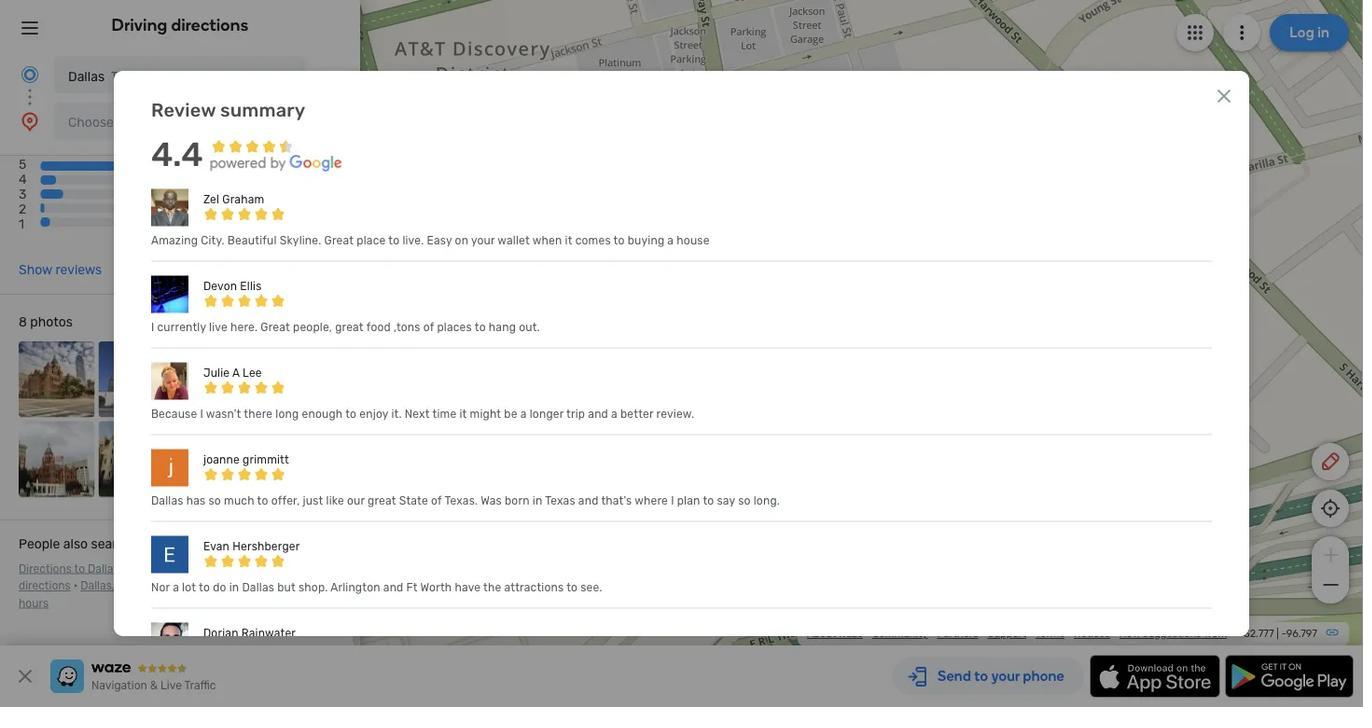 Task type: vqa. For each thing, say whether or not it's contained in the screenshot.
the Ave,
no



Task type: locate. For each thing, give the bounding box(es) containing it.
place
[[357, 234, 386, 247]]

navigation
[[91, 680, 147, 693]]

people
[[19, 537, 60, 552]]

&
[[150, 680, 158, 693]]

in right the born
[[533, 494, 543, 508]]

x image
[[1214, 85, 1236, 107], [14, 666, 36, 688]]

2 horizontal spatial i
[[671, 494, 675, 508]]

directions inside dallas, dallas driving directions
[[19, 580, 71, 593]]

1 horizontal spatial great
[[368, 494, 396, 508]]

2 vertical spatial i
[[671, 494, 675, 508]]

1 horizontal spatial in
[[533, 494, 543, 508]]

0 horizontal spatial in
[[229, 581, 239, 594]]

1 horizontal spatial great
[[325, 234, 354, 247]]

enough
[[302, 408, 343, 421]]

to down the also
[[74, 563, 85, 576]]

0 horizontal spatial so
[[209, 494, 221, 508]]

ft
[[407, 581, 418, 594]]

support link
[[988, 628, 1027, 640]]

next
[[405, 408, 430, 421]]

texas.
[[445, 494, 478, 508]]

1 horizontal spatial i
[[200, 408, 203, 421]]

rainwater
[[242, 627, 296, 640]]

zoom out image
[[1320, 574, 1343, 597]]

lee
[[243, 367, 262, 380]]

1 vertical spatial great
[[368, 494, 396, 508]]

0 vertical spatial x image
[[1214, 85, 1236, 107]]

in
[[533, 494, 543, 508], [229, 581, 239, 594]]

great right our
[[368, 494, 396, 508]]

-
[[1282, 628, 1287, 640]]

great left place
[[325, 234, 354, 247]]

pencil image
[[1320, 451, 1342, 473]]

and right trip
[[588, 408, 609, 421]]

96.797
[[1287, 628, 1318, 640]]

of right state
[[431, 494, 442, 508]]

navigation & live traffic
[[91, 680, 216, 693]]

in right do
[[229, 581, 239, 594]]

0 vertical spatial it
[[565, 234, 573, 247]]

dallas, right lot
[[203, 580, 237, 593]]

zel graham
[[203, 193, 265, 206]]

directions to dallas, dallas
[[19, 563, 156, 576]]

32.777
[[1245, 628, 1275, 640]]

reviews
[[55, 262, 102, 278]]

where
[[635, 494, 668, 508]]

image 6 of dallas, dallas image
[[98, 422, 175, 498]]

0 horizontal spatial directions
[[19, 580, 71, 593]]

image 5 of dallas, dallas image
[[19, 422, 95, 498]]

great for skyline.
[[325, 234, 354, 247]]

directions down directions
[[19, 580, 71, 593]]

0 horizontal spatial it
[[460, 408, 467, 421]]

wasn't
[[206, 408, 241, 421]]

show
[[19, 262, 52, 278]]

hershberger
[[233, 540, 300, 553]]

0 vertical spatial of
[[424, 321, 434, 334]]

dallas, for dallas, dallas driving directions
[[166, 563, 200, 576]]

traffic
[[184, 680, 216, 693]]

ellis
[[240, 280, 262, 293]]

dorian rainwater
[[203, 627, 296, 640]]

0 vertical spatial and
[[588, 408, 609, 421]]

dallas, dallas address link
[[81, 580, 193, 593]]

of right the ',tons'
[[424, 321, 434, 334]]

great right here.
[[261, 321, 290, 334]]

0 horizontal spatial i
[[151, 321, 154, 334]]

1 horizontal spatial it
[[565, 234, 573, 247]]

dallas has so much to offer, just like our great state of texas. was born in texas and that's where i plan to say so long.
[[151, 494, 780, 508]]

i
[[151, 321, 154, 334], [200, 408, 203, 421], [671, 494, 675, 508]]

buying
[[628, 234, 665, 247]]

dallas inside dallas, dallas driving directions
[[202, 563, 234, 576]]

1 horizontal spatial 4.4
[[240, 147, 321, 209]]

0 horizontal spatial 4.4
[[151, 135, 203, 175]]

0 horizontal spatial great
[[261, 321, 290, 334]]

a right be
[[521, 408, 527, 421]]

there
[[244, 408, 273, 421]]

city.
[[201, 234, 225, 247]]

i left currently
[[151, 321, 154, 334]]

great
[[325, 234, 354, 247], [261, 321, 290, 334]]

much
[[224, 494, 255, 508]]

dallas,
[[88, 563, 122, 576], [166, 563, 200, 576], [81, 580, 115, 593], [203, 580, 237, 593]]

0 vertical spatial great
[[335, 321, 364, 334]]

review
[[151, 99, 216, 121]]

the
[[484, 581, 502, 594]]

julie a lee
[[203, 367, 262, 380]]

i left plan
[[671, 494, 675, 508]]

so right say
[[739, 494, 751, 508]]

link image
[[1326, 625, 1341, 640]]

1 horizontal spatial directions
[[171, 15, 249, 35]]

summary
[[220, 99, 306, 121]]

a
[[668, 234, 674, 247], [521, 408, 527, 421], [612, 408, 618, 421], [173, 581, 179, 594]]

also
[[63, 537, 88, 552]]

driving
[[236, 563, 273, 576]]

,tons
[[394, 321, 421, 334]]

great left food
[[335, 321, 364, 334]]

shop.
[[299, 581, 328, 594]]

current location image
[[19, 63, 41, 86]]

here.
[[231, 321, 258, 334]]

1 horizontal spatial so
[[739, 494, 751, 508]]

a left house
[[668, 234, 674, 247]]

your
[[471, 234, 495, 247]]

plan
[[678, 494, 701, 508]]

partners
[[938, 628, 979, 640]]

3
[[19, 187, 27, 202]]

0 vertical spatial i
[[151, 321, 154, 334]]

lot
[[182, 581, 196, 594]]

arlington
[[331, 581, 381, 594]]

long
[[276, 408, 299, 421]]

and left that's
[[579, 494, 599, 508]]

4.4 down the review
[[151, 135, 203, 175]]

nor a lot to do in dallas but shop. arlington and ft worth have the attractions to see.
[[151, 581, 603, 594]]

to left say
[[703, 494, 715, 508]]

dallas, dallas address
[[81, 580, 193, 593]]

and left "ft"
[[384, 581, 404, 594]]

directions
[[171, 15, 249, 35], [19, 580, 71, 593]]

8
[[19, 315, 27, 330]]

to right the comes
[[614, 234, 625, 247]]

dallas, dallas opening hours
[[19, 580, 316, 611]]

it right the time
[[460, 408, 467, 421]]

julie
[[203, 367, 230, 380]]

so
[[209, 494, 221, 508], [739, 494, 751, 508]]

image 4 of dallas, dallas image
[[258, 342, 334, 418]]

notices link
[[1075, 628, 1111, 640]]

image 8 of dallas, dallas image
[[258, 422, 334, 498]]

hang
[[489, 321, 516, 334]]

that's
[[602, 494, 632, 508]]

1 vertical spatial directions
[[19, 580, 71, 593]]

so right has
[[209, 494, 221, 508]]

1
[[19, 217, 24, 232]]

dallas inside dallas, dallas opening hours
[[239, 580, 271, 593]]

dallas, inside dallas, dallas driving directions
[[166, 563, 200, 576]]

zel
[[203, 193, 220, 206]]

1 vertical spatial and
[[579, 494, 599, 508]]

to
[[389, 234, 400, 247], [614, 234, 625, 247], [475, 321, 486, 334], [346, 408, 357, 421], [257, 494, 268, 508], [703, 494, 715, 508], [74, 563, 85, 576], [199, 581, 210, 594], [567, 581, 578, 594]]

live.
[[403, 234, 424, 247]]

dallas, dallas opening hours link
[[19, 580, 316, 611]]

i left wasn't
[[200, 408, 203, 421]]

1 vertical spatial x image
[[14, 666, 36, 688]]

1 vertical spatial great
[[261, 321, 290, 334]]

dorian
[[203, 627, 239, 640]]

4.4 up skyline.
[[240, 147, 321, 209]]

1 vertical spatial i
[[200, 408, 203, 421]]

dallas, down directions to dallas, dallas
[[81, 580, 115, 593]]

terms
[[1036, 628, 1065, 640]]

suggestions
[[1144, 628, 1202, 640]]

it right when
[[565, 234, 573, 247]]

dallas, inside dallas, dallas opening hours
[[203, 580, 237, 593]]

long.
[[754, 494, 780, 508]]

0 horizontal spatial great
[[335, 321, 364, 334]]

show reviews
[[19, 262, 102, 278]]

|
[[1277, 628, 1280, 640]]

comes
[[576, 234, 611, 247]]

amazing
[[151, 234, 198, 247]]

dallas, up lot
[[166, 563, 200, 576]]

enjoy
[[360, 408, 389, 421]]

better
[[621, 408, 654, 421]]

0 vertical spatial great
[[325, 234, 354, 247]]

directions right driving
[[171, 15, 249, 35]]

Choose destination text field
[[54, 103, 306, 140]]



Task type: describe. For each thing, give the bounding box(es) containing it.
directions
[[19, 563, 72, 576]]

be
[[504, 408, 518, 421]]

see.
[[581, 581, 603, 594]]

evan hershberger
[[203, 540, 300, 553]]

devon ellis
[[203, 280, 262, 293]]

offer,
[[271, 494, 300, 508]]

driving
[[112, 15, 168, 35]]

to left live.
[[389, 234, 400, 247]]

live
[[209, 321, 228, 334]]

review.
[[657, 408, 695, 421]]

to left enjoy
[[346, 408, 357, 421]]

joanne grimmitt
[[203, 453, 289, 466]]

on
[[455, 234, 469, 247]]

driving directions
[[112, 15, 249, 35]]

4
[[19, 172, 27, 187]]

easy
[[427, 234, 452, 247]]

5 4 3 2 1
[[19, 157, 27, 232]]

to left hang
[[475, 321, 486, 334]]

evan
[[203, 540, 230, 553]]

work
[[1204, 628, 1228, 640]]

our
[[347, 494, 365, 508]]

support
[[988, 628, 1027, 640]]

dallas, down the search
[[88, 563, 122, 576]]

attractions
[[505, 581, 564, 594]]

partners link
[[938, 628, 979, 640]]

about waze link
[[807, 628, 863, 640]]

and for a
[[588, 408, 609, 421]]

1 vertical spatial of
[[431, 494, 442, 508]]

people also search for
[[19, 537, 153, 552]]

2 vertical spatial and
[[384, 581, 404, 594]]

longer
[[530, 408, 564, 421]]

directions to dallas, dallas link
[[19, 563, 156, 576]]

food
[[367, 321, 391, 334]]

1 vertical spatial in
[[229, 581, 239, 594]]

tx,
[[111, 70, 128, 83]]

notices
[[1075, 628, 1111, 640]]

like
[[326, 494, 344, 508]]

about waze community partners support terms notices how suggestions work
[[807, 628, 1228, 640]]

0 vertical spatial directions
[[171, 15, 249, 35]]

image 1 of dallas, dallas image
[[19, 342, 95, 418]]

dallas, for dallas, dallas address
[[81, 580, 115, 593]]

just
[[303, 494, 323, 508]]

1 so from the left
[[209, 494, 221, 508]]

skyline.
[[280, 234, 322, 247]]

2 so from the left
[[739, 494, 751, 508]]

address
[[151, 580, 193, 593]]

dallas, dallas driving directions
[[19, 563, 273, 593]]

to left offer,
[[257, 494, 268, 508]]

for
[[135, 537, 153, 552]]

places
[[437, 321, 472, 334]]

to left "see."
[[567, 581, 578, 594]]

have
[[455, 581, 481, 594]]

image 7 of dallas, dallas image
[[178, 422, 254, 498]]

5
[[19, 157, 26, 172]]

dallas, dallas driving directions link
[[19, 563, 273, 593]]

joanne
[[203, 453, 240, 466]]

because i wasn't there long enough to enjoy it.  next time it might be a longer trip and a better review.
[[151, 408, 695, 421]]

nor
[[151, 581, 170, 594]]

out.
[[519, 321, 540, 334]]

0 vertical spatial in
[[533, 494, 543, 508]]

dallas, for dallas, dallas opening hours
[[203, 580, 237, 593]]

1 vertical spatial it
[[460, 408, 467, 421]]

wallet
[[498, 234, 530, 247]]

zoom in image
[[1320, 544, 1343, 567]]

waze
[[839, 628, 863, 640]]

a left 'better' in the bottom of the page
[[612, 408, 618, 421]]

grimmitt
[[243, 453, 289, 466]]

0 horizontal spatial x image
[[14, 666, 36, 688]]

do
[[213, 581, 226, 594]]

1 horizontal spatial x image
[[1214, 85, 1236, 107]]

image 3 of dallas, dallas image
[[178, 342, 254, 418]]

say
[[717, 494, 736, 508]]

but
[[277, 581, 296, 594]]

8 photos
[[19, 315, 73, 330]]

community
[[873, 628, 928, 640]]

how
[[1120, 628, 1141, 640]]

might
[[470, 408, 502, 421]]

to left do
[[199, 581, 210, 594]]

location image
[[19, 110, 41, 133]]

texas
[[545, 494, 576, 508]]

and for that's
[[579, 494, 599, 508]]

beautiful
[[228, 234, 277, 247]]

great for here.
[[261, 321, 290, 334]]

usa
[[130, 70, 152, 83]]

a left lot
[[173, 581, 179, 594]]

people,
[[293, 321, 332, 334]]

live
[[161, 680, 182, 693]]

review summary
[[151, 99, 306, 121]]

about
[[807, 628, 837, 640]]

a
[[232, 367, 240, 380]]

graham
[[222, 193, 265, 206]]

terms link
[[1036, 628, 1065, 640]]

image 2 of dallas, dallas image
[[98, 342, 175, 418]]

because
[[151, 408, 197, 421]]

time
[[433, 408, 457, 421]]



